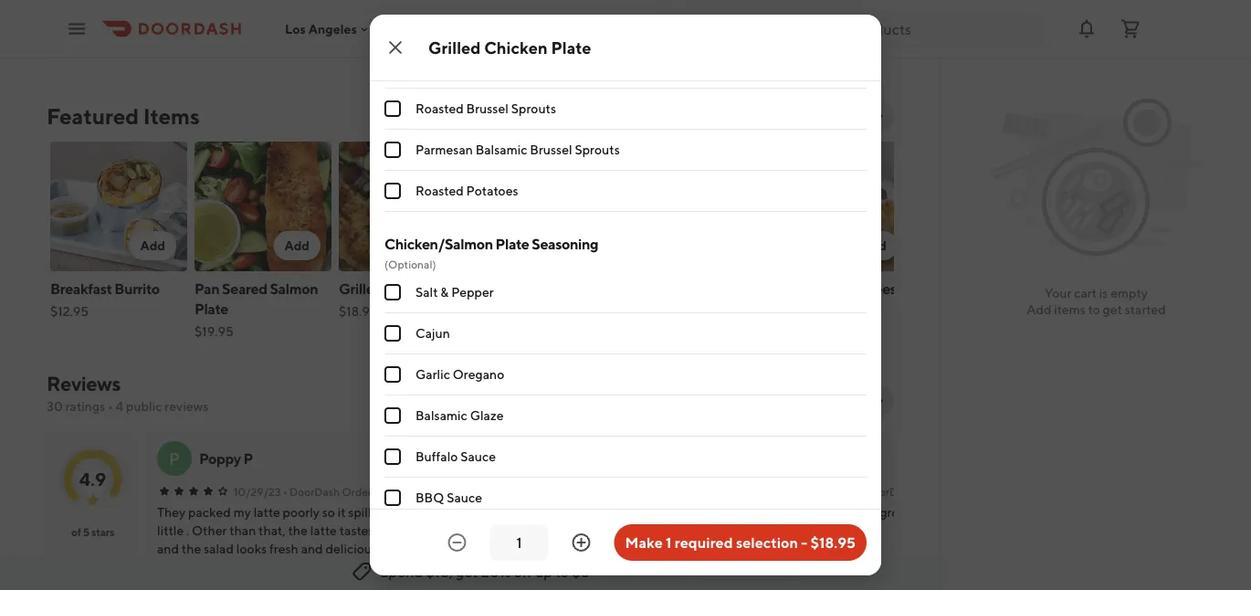 Task type: vqa. For each thing, say whether or not it's contained in the screenshot.
"•" to the middle
yes



Task type: describe. For each thing, give the bounding box(es) containing it.
plate inside grilled chicken plate $18.95
[[441, 280, 475, 297]]

featured items heading
[[47, 101, 200, 131]]

roasted potatoes
[[416, 183, 519, 198]]

salad
[[483, 300, 519, 317]]

is
[[1100, 285, 1109, 301]]

1 vertical spatial sprouts
[[575, 142, 620, 157]]

5
[[83, 525, 89, 538]]

& inside chicken/salmon plate seasoning group
[[441, 285, 449, 300]]

10/29/23
[[234, 485, 281, 498]]

(optional)
[[385, 258, 436, 270]]

$14.95 button
[[624, 138, 768, 332]]

reviews link
[[47, 372, 120, 396]]

1 horizontal spatial balsamic
[[476, 142, 528, 157]]

plate inside the "chicken/salmon plate seasoning (optional)"
[[496, 235, 529, 253]]

cheese
[[856, 280, 905, 297]]

add review
[[728, 393, 799, 408]]

your
[[1045, 285, 1072, 301]]

breakfast burrito $12.95
[[50, 280, 160, 319]]

grilled chicken plate
[[428, 37, 591, 57]]

items
[[143, 103, 200, 129]]

next image
[[872, 394, 887, 408]]

featured items
[[47, 103, 200, 129]]

open menu image
[[66, 18, 88, 40]]

0 horizontal spatial get
[[456, 563, 478, 581]]

curtis a
[[488, 450, 540, 467]]

a
[[530, 450, 540, 467]]

chicken avocado salad
[[483, 280, 596, 317]]

caprese
[[495, 523, 542, 538]]

ratings
[[66, 399, 105, 414]]

add for breakfast burrito
[[140, 238, 165, 253]]

grilled for grilled chicken plate
[[428, 37, 481, 57]]

selection
[[736, 534, 798, 551]]

Buffalo Sauce checkbox
[[385, 449, 401, 465]]

egg
[[815, 280, 841, 297]]

• doordash review
[[858, 485, 954, 498]]

to for up
[[555, 563, 569, 581]]

• inside 'reviews 30 ratings • 4 public reviews'
[[108, 399, 113, 414]]

make
[[625, 534, 663, 551]]

$10.95
[[772, 304, 812, 319]]

spend
[[380, 563, 423, 581]]

stars
[[91, 525, 114, 538]]

off
[[514, 563, 532, 581]]

salt
[[416, 285, 438, 300]]

bbq sauce
[[416, 490, 482, 505]]

next button of carousel image
[[872, 109, 887, 123]]

pan seared salmon plate $19.95
[[195, 280, 318, 339]]

0 horizontal spatial p
[[169, 449, 180, 468]]

breakfast burrito image
[[50, 142, 187, 271]]

empty
[[1111, 285, 1148, 301]]

Parmesan Balsamic Brussel Sprouts checkbox
[[385, 142, 401, 158]]

Roasted Potatoes checkbox
[[385, 183, 401, 199]]

salmon
[[270, 280, 318, 297]]

add inside the "your cart is empty add items to get started"
[[1027, 302, 1052, 317]]

pepper
[[451, 285, 494, 300]]

parmesan
[[416, 142, 473, 157]]

add for bacon egg & cheese
[[862, 238, 887, 253]]

featured
[[47, 103, 139, 129]]

chicken inside grilled chicken plate $18.95
[[385, 280, 439, 297]]

• for • doordash order
[[283, 485, 288, 498]]

Balsamic Glaze checkbox
[[385, 407, 401, 424]]

add button for bacon egg & cheese
[[851, 231, 898, 260]]

to for items
[[1089, 302, 1101, 317]]

chicken/salmon plate seasoning group
[[385, 234, 867, 519]]

add button for pan seared salmon plate
[[274, 231, 321, 260]]

of 5 stars
[[71, 525, 114, 538]]

chicken/salmon
[[385, 235, 493, 253]]

poppy p
[[199, 450, 253, 467]]

reviews
[[47, 372, 120, 396]]

add review button
[[717, 386, 810, 416]]

order
[[342, 485, 372, 498]]

review inside button
[[756, 393, 799, 408]]

Cajun checkbox
[[385, 325, 401, 342]]

up
[[535, 563, 553, 581]]

chicken inside dialog
[[484, 37, 548, 57]]

BBQ Sauce checkbox
[[385, 490, 401, 506]]

Salt & Pepper checkbox
[[385, 284, 401, 301]]

& inside bacon egg & cheese $10.95
[[844, 280, 853, 297]]

los
[[285, 21, 306, 36]]

decrease quantity by 1 image
[[446, 532, 468, 554]]

bacon egg & cheese $10.95
[[772, 280, 905, 319]]

breakfast
[[50, 280, 112, 297]]

Roasted Brussel Sprouts checkbox
[[385, 100, 401, 117]]

pan seared salmon plate image
[[195, 142, 332, 271]]

poppy
[[199, 450, 241, 467]]

make 1 required selection - $18.95
[[625, 534, 856, 551]]

items
[[1055, 302, 1086, 317]]

cart
[[1074, 285, 1097, 301]]

seasoning
[[532, 235, 599, 253]]

4
[[116, 399, 123, 414]]

reviews
[[165, 399, 209, 414]]



Task type: locate. For each thing, give the bounding box(es) containing it.
chicken up salad
[[483, 280, 537, 297]]

Mac & Cheese checkbox
[[385, 59, 401, 76]]

1
[[666, 534, 672, 551]]

0 horizontal spatial brussel
[[466, 101, 509, 116]]

brussel up parmesan balsamic brussel sprouts
[[466, 101, 509, 116]]

notification bell image
[[1076, 18, 1098, 40]]

doordash
[[290, 485, 340, 498], [865, 485, 915, 498]]

grilled chicken plate $18.95
[[339, 280, 475, 319]]

c
[[457, 449, 469, 468]]

buffalo sauce
[[416, 449, 496, 464]]

1 vertical spatial roasted
[[416, 183, 464, 198]]

salt & pepper
[[416, 285, 494, 300]]

bacon
[[772, 280, 813, 297]]

0 horizontal spatial $18.95
[[339, 304, 378, 319]]

4 add button from the left
[[562, 231, 609, 260]]

1 horizontal spatial p
[[244, 450, 253, 467]]

• for • doordash review
[[858, 485, 863, 498]]

add for chicken avocado salad
[[573, 238, 598, 253]]

doordash for order
[[290, 485, 340, 498]]

0 horizontal spatial &
[[441, 285, 449, 300]]

chicken caprese panini
[[446, 523, 580, 538]]

2 horizontal spatial •
[[858, 485, 863, 498]]

add button for chicken avocado salad
[[562, 231, 609, 260]]

0 vertical spatial sauce
[[461, 449, 496, 464]]

0 horizontal spatial •
[[108, 399, 113, 414]]

2 doordash from the left
[[865, 485, 915, 498]]

• doordash order
[[283, 485, 372, 498]]

1 horizontal spatial sprouts
[[575, 142, 620, 157]]

panini
[[544, 523, 580, 538]]

to
[[1089, 302, 1101, 317], [555, 563, 569, 581]]

chicken down (optional)
[[385, 280, 439, 297]]

30
[[47, 399, 63, 414]]

increase quantity by 1 image
[[571, 532, 592, 554]]

$14.95
[[628, 304, 667, 319]]

1 roasted from the top
[[416, 101, 464, 116]]

los angeles
[[285, 21, 357, 36]]

group
[[385, 0, 867, 212]]

grilled chicken plate dialog
[[370, 0, 882, 576]]

doordash for review
[[865, 485, 915, 498]]

oregano
[[453, 367, 505, 382]]

5 add button from the left
[[851, 231, 898, 260]]

group containing roasted brussel sprouts
[[385, 0, 867, 212]]

roasted up parmesan
[[416, 101, 464, 116]]

garlic
[[416, 367, 450, 382]]

p
[[169, 449, 180, 468], [244, 450, 253, 467]]

grilled right close grilled chicken plate image
[[428, 37, 481, 57]]

make 1 required selection - $18.95 button
[[614, 524, 867, 561]]

1 vertical spatial get
[[456, 563, 478, 581]]

sauce for bbq sauce
[[447, 490, 482, 505]]

roasted
[[416, 101, 464, 116], [416, 183, 464, 198]]

& right "salt"
[[441, 285, 449, 300]]

0 items, open order cart image
[[1120, 18, 1142, 40]]

add button up avocado
[[562, 231, 609, 260]]

roasted for roasted potatoes
[[416, 183, 464, 198]]

balsamic up potatoes
[[476, 142, 528, 157]]

roasted brussel sprouts
[[416, 101, 556, 116]]

2 roasted from the top
[[416, 183, 464, 198]]

of
[[71, 525, 81, 538]]

avocado
[[539, 280, 596, 297]]

add for pan seared salmon plate
[[284, 238, 310, 253]]

3 add button from the left
[[418, 231, 465, 260]]

pan
[[195, 280, 220, 297]]

breakfast bowl image
[[628, 142, 765, 271]]

glaze
[[470, 408, 504, 423]]

roasted down parmesan
[[416, 183, 464, 198]]

1 vertical spatial review
[[917, 485, 954, 498]]

garlic oregano
[[416, 367, 505, 382]]

& right 'egg'
[[844, 280, 853, 297]]

sprouts
[[511, 101, 556, 116], [575, 142, 620, 157]]

&
[[844, 280, 853, 297], [441, 285, 449, 300]]

grilled chicken plate image
[[339, 142, 476, 271]]

bbq
[[416, 490, 444, 505]]

close grilled chicken plate image
[[385, 37, 407, 58]]

chicken caprese panini button
[[446, 522, 580, 540]]

0 horizontal spatial doordash
[[290, 485, 340, 498]]

add button
[[129, 231, 176, 260], [274, 231, 321, 260], [418, 231, 465, 260], [562, 231, 609, 260], [851, 231, 898, 260]]

$12.95
[[50, 304, 89, 319]]

balsamic
[[476, 142, 528, 157], [416, 408, 468, 423]]

1 horizontal spatial &
[[844, 280, 853, 297]]

brussel
[[466, 101, 509, 116], [530, 142, 572, 157]]

chicken/salmon plate seasoning (optional)
[[385, 235, 599, 270]]

balsamic inside chicken/salmon plate seasoning group
[[416, 408, 468, 423]]

20%
[[481, 563, 511, 581]]

chicken up the "roasted brussel sprouts" at the left of the page
[[484, 37, 548, 57]]

get inside the "your cart is empty add items to get started"
[[1103, 302, 1123, 317]]

doordash left order
[[290, 485, 340, 498]]

1 add button from the left
[[129, 231, 176, 260]]

0 vertical spatial balsamic
[[476, 142, 528, 157]]

balsamic glaze
[[416, 408, 504, 423]]

potatoes
[[466, 183, 519, 198]]

1 horizontal spatial grilled
[[428, 37, 481, 57]]

brussel down the "roasted brussel sprouts" at the left of the page
[[530, 142, 572, 157]]

grilled left the salt & pepper checkbox
[[339, 280, 383, 297]]

0 horizontal spatial review
[[756, 393, 799, 408]]

1 vertical spatial to
[[555, 563, 569, 581]]

$18.95 inside grilled chicken plate $18.95
[[339, 304, 378, 319]]

p left poppy
[[169, 449, 180, 468]]

add
[[140, 238, 165, 253], [284, 238, 310, 253], [429, 238, 454, 253], [573, 238, 598, 253], [862, 238, 887, 253], [1027, 302, 1052, 317], [728, 393, 753, 408]]

add button up salt & pepper
[[418, 231, 465, 260]]

add button up salmon at left
[[274, 231, 321, 260]]

to down cart
[[1089, 302, 1101, 317]]

1 horizontal spatial doordash
[[865, 485, 915, 498]]

doordash down the next icon
[[865, 485, 915, 498]]

-
[[801, 534, 808, 551]]

cajun
[[416, 326, 450, 341]]

0 vertical spatial brussel
[[466, 101, 509, 116]]

bacon egg & cheese image
[[772, 142, 909, 271]]

chicken avocado salad image
[[483, 142, 620, 271]]

spend $15, get 20% off up to $5
[[380, 563, 590, 581]]

review
[[756, 393, 799, 408], [917, 485, 954, 498]]

Current quantity is 1 number field
[[501, 533, 538, 553]]

sauce
[[461, 449, 496, 464], [447, 490, 482, 505]]

add button up burrito
[[129, 231, 176, 260]]

grilled for grilled chicken plate $18.95
[[339, 280, 383, 297]]

1 horizontal spatial get
[[1103, 302, 1123, 317]]

1 vertical spatial balsamic
[[416, 408, 468, 423]]

0 horizontal spatial sprouts
[[511, 101, 556, 116]]

0 horizontal spatial grilled
[[339, 280, 383, 297]]

$18.95 inside button
[[811, 534, 856, 551]]

Garlic Oregano checkbox
[[385, 366, 401, 383]]

$19.95
[[195, 324, 234, 339]]

add button for grilled chicken plate
[[418, 231, 465, 260]]

1 horizontal spatial review
[[917, 485, 954, 498]]

0 vertical spatial get
[[1103, 302, 1123, 317]]

1 vertical spatial brussel
[[530, 142, 572, 157]]

1 doordash from the left
[[290, 485, 340, 498]]

0 vertical spatial review
[[756, 393, 799, 408]]

1 horizontal spatial to
[[1089, 302, 1101, 317]]

1 horizontal spatial brussel
[[530, 142, 572, 157]]

1 vertical spatial $18.95
[[811, 534, 856, 551]]

get down is
[[1103, 302, 1123, 317]]

1 horizontal spatial $18.95
[[811, 534, 856, 551]]

los angeles button
[[285, 21, 372, 36]]

buffalo
[[416, 449, 458, 464]]

plate
[[551, 37, 591, 57], [496, 235, 529, 253], [441, 280, 475, 297], [195, 300, 228, 317]]

0 vertical spatial to
[[1089, 302, 1101, 317]]

balsamic up buffalo
[[416, 408, 468, 423]]

grilled inside grilled chicken plate $18.95
[[339, 280, 383, 297]]

angeles
[[309, 21, 357, 36]]

seared
[[222, 280, 267, 297]]

4.9
[[79, 468, 106, 490]]

$5
[[572, 563, 590, 581]]

group inside grilled chicken plate dialog
[[385, 0, 867, 212]]

parmesan balsamic brussel sprouts
[[416, 142, 620, 157]]

sauce right buffalo
[[461, 449, 496, 464]]

add button for breakfast burrito
[[129, 231, 176, 260]]

started
[[1125, 302, 1166, 317]]

sauce for buffalo sauce
[[461, 449, 496, 464]]

curtis
[[488, 450, 527, 467]]

2 add button from the left
[[274, 231, 321, 260]]

to right 'up'
[[555, 563, 569, 581]]

1 horizontal spatial •
[[283, 485, 288, 498]]

get right '$15,'
[[456, 563, 478, 581]]

burrito
[[115, 280, 160, 297]]

previous image
[[836, 394, 851, 408]]

chicken inside button
[[446, 523, 493, 538]]

to inside the "your cart is empty add items to get started"
[[1089, 302, 1101, 317]]

grilled
[[428, 37, 481, 57], [339, 280, 383, 297]]

grilled inside dialog
[[428, 37, 481, 57]]

reviews 30 ratings • 4 public reviews
[[47, 372, 209, 414]]

0 horizontal spatial to
[[555, 563, 569, 581]]

plate inside pan seared salmon plate $19.95
[[195, 300, 228, 317]]

p right poppy
[[244, 450, 253, 467]]

0 vertical spatial sprouts
[[511, 101, 556, 116]]

1 vertical spatial grilled
[[339, 280, 383, 297]]

get
[[1103, 302, 1123, 317], [456, 563, 478, 581]]

0 vertical spatial grilled
[[428, 37, 481, 57]]

required
[[675, 534, 733, 551]]

chicken down bbq sauce
[[446, 523, 493, 538]]

add for grilled chicken plate
[[429, 238, 454, 253]]

chicken inside chicken avocado salad
[[483, 280, 537, 297]]

1 vertical spatial sauce
[[447, 490, 482, 505]]

Caesar Salad checkbox
[[385, 18, 401, 35]]

your cart is empty add items to get started
[[1027, 285, 1166, 317]]

roasted for roasted brussel sprouts
[[416, 101, 464, 116]]

add button up cheese
[[851, 231, 898, 260]]

sauce right bbq
[[447, 490, 482, 505]]

0 vertical spatial roasted
[[416, 101, 464, 116]]

chicken
[[484, 37, 548, 57], [385, 280, 439, 297], [483, 280, 537, 297], [446, 523, 493, 538]]

0 vertical spatial $18.95
[[339, 304, 378, 319]]

$18.95
[[339, 304, 378, 319], [811, 534, 856, 551]]

$15,
[[426, 563, 453, 581]]

0 horizontal spatial balsamic
[[416, 408, 468, 423]]

public
[[126, 399, 162, 414]]



